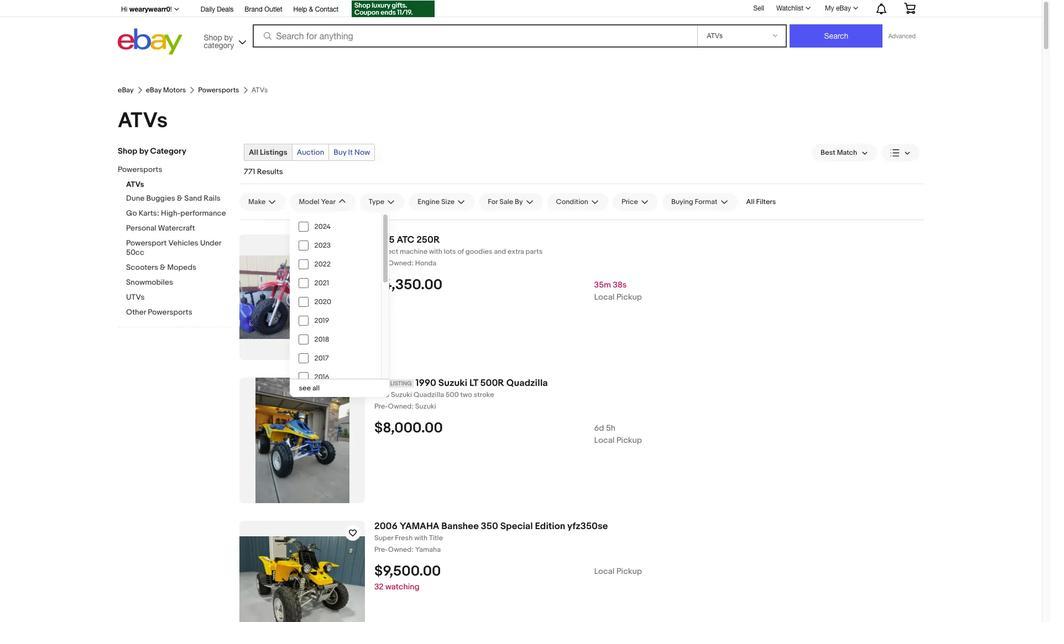 Task type: describe. For each thing, give the bounding box(es) containing it.
1990 suzuki lt 500r quadzilla image
[[255, 378, 349, 504]]

: inside new listing 1990 suzuki lt 500r quadzilla 1990 suzuki quadzilla 500 two stroke pre-owned : suzuki
[[412, 402, 414, 411]]

watchlist
[[777, 4, 804, 12]]

owned inside new listing 1990 suzuki lt 500r quadzilla 1990 suzuki quadzilla 500 two stroke pre-owned : suzuki
[[388, 402, 412, 411]]

super
[[375, 534, 394, 543]]

dune buggies & sand rails link
[[126, 194, 231, 204]]

scooters
[[126, 263, 158, 272]]

2 vertical spatial powersports
[[148, 308, 192, 317]]

new
[[376, 380, 389, 387]]

37s
[[613, 280, 627, 290]]

shop
[[118, 146, 137, 157]]

my ebay
[[826, 4, 852, 12]]

honda
[[415, 259, 437, 268]]

daily deals link
[[201, 4, 234, 16]]

1 vertical spatial suzuki
[[391, 391, 412, 399]]

shop by category
[[118, 146, 186, 157]]

2006
[[375, 521, 398, 532]]

: inside 2006 yamaha banshee 350 special edition yfz350se super fresh with title pre-owned : yamaha
[[412, 546, 414, 554]]

banner containing sell
[[118, 0, 925, 72]]

mopeds
[[167, 263, 197, 272]]

2006 yamaha banshee 350 special edition yfz350se link
[[375, 521, 925, 533]]

tap to watch item - 2006 yamaha banshee 350 special edition yfz350se image
[[345, 526, 361, 541]]

under
[[200, 239, 221, 248]]

personal
[[126, 224, 156, 233]]

ebay motors link
[[146, 86, 186, 95]]

: inside 1985 atc 250r perfect machine with lots of goodies and extra parts pre-owned : honda
[[412, 259, 414, 268]]

local for 35m
[[595, 292, 615, 303]]

personal watercraft link
[[126, 224, 231, 234]]

deals
[[217, 6, 234, 13]]

dune
[[126, 194, 145, 203]]

sell
[[754, 4, 765, 12]]

model year button
[[290, 193, 356, 211]]

snowmobiles link
[[126, 278, 231, 288]]

1 horizontal spatial suzuki
[[415, 402, 437, 411]]

watchlist link
[[771, 2, 816, 15]]

other
[[126, 308, 146, 317]]

2020
[[315, 298, 331, 307]]

ebay for ebay
[[118, 86, 134, 95]]

extra
[[508, 247, 524, 256]]

year
[[321, 198, 336, 206]]

35m 37s local pickup
[[595, 280, 642, 303]]

1 vertical spatial &
[[177, 194, 183, 203]]

go karts: high-performance link
[[126, 209, 231, 219]]

2018 link
[[290, 330, 382, 349]]

ebay inside account navigation
[[837, 4, 852, 12]]

buggies
[[146, 194, 175, 203]]

daily deals
[[201, 6, 234, 13]]

now
[[355, 148, 370, 157]]

filters
[[757, 198, 777, 206]]

500r
[[481, 378, 505, 389]]

stroke
[[474, 391, 495, 399]]

help & contact link
[[294, 4, 339, 16]]

atvs inside powersports atvs dune buggies & sand rails go karts: high-performance personal watercraft powersport vehicles under 50cc scooters & mopeds snowmobiles utvs other powersports
[[126, 180, 144, 189]]

pre- inside new listing 1990 suzuki lt 500r quadzilla 1990 suzuki quadzilla 500 two stroke pre-owned : suzuki
[[375, 402, 388, 411]]

powersport vehicles under 50cc link
[[126, 239, 231, 258]]

0 vertical spatial powersports link
[[198, 86, 239, 95]]

2006 yamaha banshee 350 special edition yfz350se image
[[240, 537, 365, 623]]

local pickup 32 watching
[[375, 567, 642, 593]]

atc
[[397, 235, 415, 246]]

of
[[458, 247, 464, 256]]

performance
[[180, 209, 226, 218]]

pre- inside 1985 atc 250r perfect machine with lots of goodies and extra parts pre-owned : honda
[[375, 259, 388, 268]]

2024
[[315, 222, 331, 231]]

fresh
[[395, 534, 413, 543]]

1985 atc 250r link
[[375, 235, 925, 246]]

pickup for 37s
[[617, 292, 642, 303]]

listings
[[260, 148, 288, 157]]

by
[[139, 146, 148, 157]]

all filters button
[[742, 193, 781, 211]]

771 results
[[244, 167, 283, 177]]

2016
[[315, 373, 329, 382]]

local for 6d
[[595, 435, 615, 446]]

outlet
[[265, 6, 283, 13]]

0 vertical spatial atvs
[[118, 108, 168, 134]]

all listings
[[249, 148, 288, 157]]

sand
[[184, 194, 202, 203]]

2023
[[315, 241, 331, 250]]

your shopping cart image
[[904, 3, 917, 14]]

pre- inside 2006 yamaha banshee 350 special edition yfz350se super fresh with title pre-owned : yamaha
[[375, 546, 388, 554]]

2017 link
[[290, 349, 382, 368]]

listing
[[391, 380, 412, 387]]

special
[[501, 521, 533, 532]]

powersport
[[126, 239, 167, 248]]

2017
[[315, 354, 329, 363]]

auction link
[[293, 144, 329, 160]]

lt
[[470, 378, 478, 389]]

auction
[[297, 148, 324, 157]]

account navigation
[[118, 0, 925, 19]]

motors
[[163, 86, 186, 95]]

see all
[[299, 384, 320, 393]]

banshee
[[442, 521, 479, 532]]

parts
[[526, 247, 543, 256]]

1990 Suzuki Quadzilla 500 two stroke text field
[[375, 391, 925, 400]]

$8,000.00
[[375, 420, 443, 437]]

watching
[[386, 582, 420, 593]]

powersports for powersports atvs dune buggies & sand rails go karts: high-performance personal watercraft powersport vehicles under 50cc scooters & mopeds snowmobiles utvs other powersports
[[118, 165, 162, 174]]

yfz350se
[[568, 521, 608, 532]]

all for all listings
[[249, 148, 258, 157]]

model
[[299, 198, 320, 206]]

2022 link
[[290, 255, 382, 274]]

ebay for ebay motors
[[146, 86, 162, 95]]

none text field containing pre-owned
[[375, 402, 925, 412]]

1 horizontal spatial 1990
[[416, 378, 437, 389]]

with inside 1985 atc 250r perfect machine with lots of goodies and extra parts pre-owned : honda
[[429, 247, 443, 256]]

vehicles
[[169, 239, 199, 248]]

& inside account navigation
[[309, 6, 313, 13]]

$4,350.00
[[375, 277, 443, 294]]

new listing 1990 suzuki lt 500r quadzilla 1990 suzuki quadzilla 500 two stroke pre-owned : suzuki
[[375, 378, 548, 411]]

sell link
[[749, 4, 770, 12]]



Task type: locate. For each thing, give the bounding box(es) containing it.
pickup down 37s
[[617, 292, 642, 303]]

category
[[150, 146, 186, 157]]

yamaha
[[400, 521, 440, 532]]

1 vertical spatial pickup
[[617, 435, 642, 446]]

local down 6d
[[595, 435, 615, 446]]

1 vertical spatial powersports
[[118, 165, 162, 174]]

2 vertical spatial owned
[[388, 546, 412, 554]]

0 vertical spatial pre-
[[375, 259, 388, 268]]

all inside 'link'
[[249, 148, 258, 157]]

all filters
[[747, 198, 777, 206]]

brand
[[245, 6, 263, 13]]

2006 yamaha banshee 350 special edition yfz350se super fresh with title pre-owned : yamaha
[[375, 521, 608, 554]]

0 vertical spatial powersports
[[198, 86, 239, 95]]

1 vertical spatial quadzilla
[[414, 391, 444, 399]]

&
[[309, 6, 313, 13], [177, 194, 183, 203], [160, 263, 166, 272]]

2 vertical spatial &
[[160, 263, 166, 272]]

all up 771 on the left top of page
[[249, 148, 258, 157]]

2 owned from the top
[[388, 402, 412, 411]]

1 owned from the top
[[388, 259, 412, 268]]

advanced
[[889, 33, 916, 39]]

1 vertical spatial local
[[595, 435, 615, 446]]

atvs up dune
[[126, 180, 144, 189]]

all left the filters
[[747, 198, 755, 206]]

owned
[[388, 259, 412, 268], [388, 402, 412, 411], [388, 546, 412, 554]]

local down 35m
[[595, 292, 615, 303]]

brand outlet
[[245, 6, 283, 13]]

1 local from the top
[[595, 292, 615, 303]]

suzuki up 500
[[439, 378, 468, 389]]

pickup
[[617, 292, 642, 303], [617, 435, 642, 446], [617, 567, 642, 577]]

scooters & mopeds link
[[126, 263, 231, 273]]

suzuki up $8,000.00
[[415, 402, 437, 411]]

my
[[826, 4, 835, 12]]

1 pre- from the top
[[375, 259, 388, 268]]

1 vertical spatial 1990
[[375, 391, 390, 399]]

2024 link
[[290, 217, 382, 236]]

2 vertical spatial local
[[595, 567, 615, 577]]

None submit
[[790, 24, 883, 48]]

3 local from the top
[[595, 567, 615, 577]]

powersports
[[198, 86, 239, 95], [118, 165, 162, 174], [148, 308, 192, 317]]

1985 atc 250r image
[[240, 256, 365, 339]]

rails
[[204, 194, 221, 203]]

1 pickup from the top
[[617, 292, 642, 303]]

250r
[[417, 235, 440, 246]]

quadzilla right '500r'
[[507, 378, 548, 389]]

ebay left the ebay motors
[[118, 86, 134, 95]]

5h
[[606, 423, 616, 434]]

get the coupon image
[[352, 1, 435, 17]]

: up $8,000.00
[[412, 402, 414, 411]]

banner
[[118, 0, 925, 72]]

0 vertical spatial :
[[412, 259, 414, 268]]

0 horizontal spatial all
[[249, 148, 258, 157]]

0 vertical spatial owned
[[388, 259, 412, 268]]

my ebay link
[[820, 2, 864, 15]]

35m
[[595, 280, 611, 290]]

atvs up by
[[118, 108, 168, 134]]

pickup inside the 35m 37s local pickup
[[617, 292, 642, 303]]

1990
[[416, 378, 437, 389], [375, 391, 390, 399]]

powersports down utvs link
[[148, 308, 192, 317]]

1 horizontal spatial quadzilla
[[507, 378, 548, 389]]

powersports atvs dune buggies & sand rails go karts: high-performance personal watercraft powersport vehicles under 50cc scooters & mopeds snowmobiles utvs other powersports
[[118, 165, 226, 317]]

see all button
[[290, 380, 390, 397]]

& left mopeds
[[160, 263, 166, 272]]

local inside 6d 5h local pickup
[[595, 435, 615, 446]]

help & contact
[[294, 6, 339, 13]]

: down the fresh
[[412, 546, 414, 554]]

1 horizontal spatial with
[[429, 247, 443, 256]]

owned down listing
[[388, 402, 412, 411]]

2019 link
[[290, 312, 382, 330]]

None text field
[[375, 259, 925, 268], [375, 546, 925, 555], [375, 259, 925, 268], [375, 546, 925, 555]]

powersports right the motors
[[198, 86, 239, 95]]

atvs
[[118, 108, 168, 134], [126, 180, 144, 189]]

& left sand on the top left
[[177, 194, 183, 203]]

3 owned from the top
[[388, 546, 412, 554]]

pickup for 5h
[[617, 435, 642, 446]]

local inside the 35m 37s local pickup
[[595, 292, 615, 303]]

500
[[446, 391, 459, 399]]

2022
[[315, 260, 331, 269]]

2 pre- from the top
[[375, 402, 388, 411]]

0 vertical spatial &
[[309, 6, 313, 13]]

1 vertical spatial with
[[415, 534, 428, 543]]

local down yfz350se
[[595, 567, 615, 577]]

goodies
[[466, 247, 493, 256]]

high-
[[161, 209, 180, 218]]

1 : from the top
[[412, 259, 414, 268]]

2023 link
[[290, 236, 382, 255]]

model year
[[299, 198, 336, 206]]

1 vertical spatial :
[[412, 402, 414, 411]]

0 horizontal spatial ebay
[[118, 86, 134, 95]]

3 : from the top
[[412, 546, 414, 554]]

1 horizontal spatial all
[[747, 198, 755, 206]]

pickup down super fresh with title "text field"
[[617, 567, 642, 577]]

contact
[[315, 6, 339, 13]]

title
[[429, 534, 443, 543]]

: down machine
[[412, 259, 414, 268]]

1990 right listing
[[416, 378, 437, 389]]

suzuki down listing
[[391, 391, 412, 399]]

help
[[294, 6, 307, 13]]

brand outlet link
[[245, 4, 283, 16]]

two
[[461, 391, 473, 399]]

0 vertical spatial pickup
[[617, 292, 642, 303]]

0 vertical spatial suzuki
[[439, 378, 468, 389]]

6d
[[595, 423, 605, 434]]

local
[[595, 292, 615, 303], [595, 435, 615, 446], [595, 567, 615, 577]]

1 vertical spatial all
[[747, 198, 755, 206]]

all
[[313, 384, 320, 393]]

pre- down super
[[375, 546, 388, 554]]

with down yamaha
[[415, 534, 428, 543]]

all inside button
[[747, 198, 755, 206]]

tap to watch item - 1990 suzuki lt 500r quadzilla image
[[345, 382, 361, 398]]

pickup inside local pickup 32 watching
[[617, 567, 642, 577]]

350
[[481, 521, 499, 532]]

0 vertical spatial local
[[595, 292, 615, 303]]

utvs link
[[126, 293, 231, 303]]

0 horizontal spatial 1990
[[375, 391, 390, 399]]

1 horizontal spatial &
[[177, 194, 183, 203]]

advanced link
[[883, 25, 922, 47]]

3 pickup from the top
[[617, 567, 642, 577]]

2 vertical spatial :
[[412, 546, 414, 554]]

edition
[[535, 521, 566, 532]]

powersports link
[[198, 86, 239, 95], [118, 165, 223, 175]]

& right the help
[[309, 6, 313, 13]]

2 : from the top
[[412, 402, 414, 411]]

other powersports link
[[126, 308, 231, 318]]

0 horizontal spatial suzuki
[[391, 391, 412, 399]]

3 pre- from the top
[[375, 546, 388, 554]]

2021 link
[[290, 274, 382, 293]]

quadzilla left 500
[[414, 391, 444, 399]]

2 vertical spatial suzuki
[[415, 402, 437, 411]]

owned inside 1985 atc 250r perfect machine with lots of goodies and extra parts pre-owned : honda
[[388, 259, 412, 268]]

all for all filters
[[747, 198, 755, 206]]

pre- down the new
[[375, 402, 388, 411]]

2 vertical spatial pre-
[[375, 546, 388, 554]]

$9,500.00
[[375, 563, 441, 580]]

powersports link down category
[[118, 165, 223, 175]]

snowmobiles
[[126, 278, 173, 287]]

2018
[[315, 335, 329, 344]]

owned down the fresh
[[388, 546, 412, 554]]

see
[[299, 384, 311, 393]]

Super Fresh with Title text field
[[375, 534, 925, 543]]

quadzilla
[[507, 378, 548, 389], [414, 391, 444, 399]]

Perfect machine with lots of goodies and extra parts text field
[[375, 247, 925, 257]]

owned down perfect
[[388, 259, 412, 268]]

pre- down perfect
[[375, 259, 388, 268]]

32
[[375, 582, 384, 593]]

2020 link
[[290, 293, 382, 312]]

1 vertical spatial pre-
[[375, 402, 388, 411]]

0 horizontal spatial with
[[415, 534, 428, 543]]

0 horizontal spatial &
[[160, 263, 166, 272]]

all
[[249, 148, 258, 157], [747, 198, 755, 206]]

local inside local pickup 32 watching
[[595, 567, 615, 577]]

0 vertical spatial 1990
[[416, 378, 437, 389]]

powersports link right the motors
[[198, 86, 239, 95]]

with inside 2006 yamaha banshee 350 special edition yfz350se super fresh with title pre-owned : yamaha
[[415, 534, 428, 543]]

0 vertical spatial all
[[249, 148, 258, 157]]

owned inside 2006 yamaha banshee 350 special edition yfz350se super fresh with title pre-owned : yamaha
[[388, 546, 412, 554]]

1990 down the new
[[375, 391, 390, 399]]

0 horizontal spatial quadzilla
[[414, 391, 444, 399]]

powersports down by
[[118, 165, 162, 174]]

1 vertical spatial atvs
[[126, 180, 144, 189]]

1 vertical spatial powersports link
[[118, 165, 223, 175]]

2016 link
[[290, 368, 382, 387]]

2 horizontal spatial ebay
[[837, 4, 852, 12]]

0 vertical spatial quadzilla
[[507, 378, 548, 389]]

1985
[[375, 235, 395, 246]]

go
[[126, 209, 137, 218]]

it
[[348, 148, 353, 157]]

ebay left the motors
[[146, 86, 162, 95]]

daily
[[201, 6, 215, 13]]

powersports for powersports
[[198, 86, 239, 95]]

2 local from the top
[[595, 435, 615, 446]]

results
[[257, 167, 283, 177]]

2 horizontal spatial &
[[309, 6, 313, 13]]

0 vertical spatial with
[[429, 247, 443, 256]]

1 vertical spatial owned
[[388, 402, 412, 411]]

watercraft
[[158, 224, 195, 233]]

2 pickup from the top
[[617, 435, 642, 446]]

with down 250r
[[429, 247, 443, 256]]

pickup inside 6d 5h local pickup
[[617, 435, 642, 446]]

2 horizontal spatial suzuki
[[439, 378, 468, 389]]

50cc
[[126, 248, 145, 257]]

pickup down 1990 suzuki quadzilla 500 two stroke text box in the bottom of the page
[[617, 435, 642, 446]]

ebay right my
[[837, 4, 852, 12]]

1 horizontal spatial ebay
[[146, 86, 162, 95]]

None text field
[[375, 402, 925, 412]]

karts:
[[139, 209, 159, 218]]

2 vertical spatial pickup
[[617, 567, 642, 577]]



Task type: vqa. For each thing, say whether or not it's contained in the screenshot.
35m
yes



